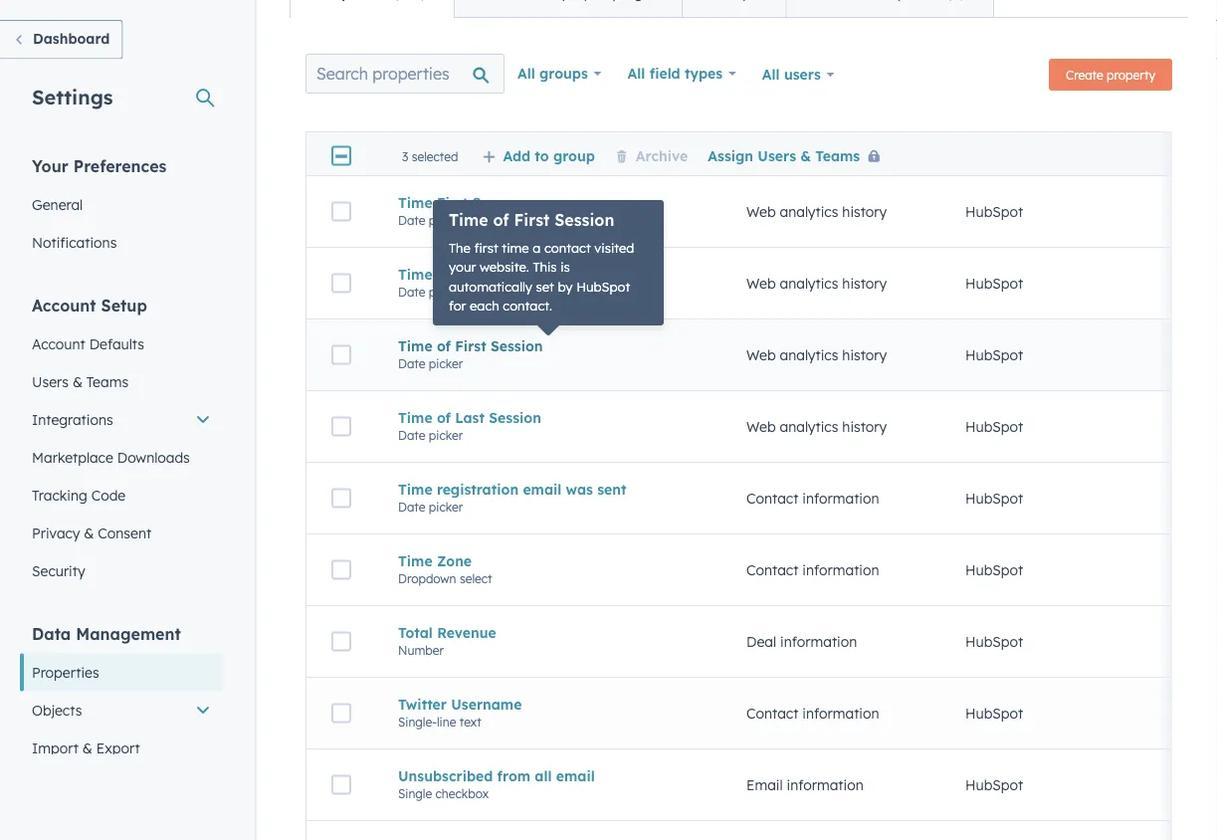 Task type: locate. For each thing, give the bounding box(es) containing it.
zone
[[437, 552, 472, 570]]

1 contact from the top
[[747, 490, 799, 507]]

username
[[451, 696, 522, 713]]

information for single
[[787, 776, 864, 794]]

analytics for time last seen
[[780, 275, 839, 292]]

time left registration
[[398, 481, 433, 498]]

analytics for time of first session
[[780, 346, 839, 364]]

marketplace
[[32, 449, 113, 466]]

3 date from the top
[[398, 356, 426, 371]]

0 vertical spatial account
[[32, 295, 96, 315]]

teams inside tab panel
[[816, 147, 860, 164]]

5 picker from the top
[[429, 500, 463, 515]]

3 analytics from the top
[[780, 346, 839, 364]]

1 horizontal spatial teams
[[816, 147, 860, 164]]

account for account defaults
[[32, 335, 85, 352]]

of inside "time of first session date picker"
[[437, 337, 451, 355]]

1 account from the top
[[32, 295, 96, 315]]

first up a
[[514, 210, 550, 230]]

picker inside time last seen date picker
[[429, 285, 463, 299]]

account setup
[[32, 295, 147, 315]]

web analytics history
[[747, 203, 887, 220], [747, 275, 887, 292], [747, 346, 887, 364], [747, 418, 887, 435]]

3 web from the top
[[747, 346, 776, 364]]

& inside tab panel
[[801, 147, 811, 164]]

seen inside time first seen date picker
[[473, 194, 506, 211]]

single
[[398, 786, 432, 801]]

2 vertical spatial session
[[489, 409, 542, 426]]

1 vertical spatial contact
[[747, 561, 799, 579]]

web for time of last session
[[747, 418, 776, 435]]

history for time first seen
[[843, 203, 887, 220]]

time inside the "time of last session date picker"
[[398, 409, 433, 426]]

date inside "time of first session date picker"
[[398, 356, 426, 371]]

assign users & teams
[[708, 147, 860, 164]]

date inside time registration email was sent date picker
[[398, 500, 426, 515]]

all for all groups
[[518, 65, 535, 82]]

time for time zone
[[398, 552, 433, 570]]

session inside the "time of last session date picker"
[[489, 409, 542, 426]]

1 vertical spatial users
[[32, 373, 69, 390]]

consent
[[98, 524, 151, 542]]

1 horizontal spatial all
[[628, 65, 646, 82]]

teams inside account setup element
[[86, 373, 129, 390]]

2 contact from the top
[[747, 561, 799, 579]]

history for time last seen
[[843, 275, 887, 292]]

1 web analytics history from the top
[[747, 203, 887, 220]]

unsubscribed from all email single checkbox
[[398, 767, 595, 801]]

2 vertical spatial contact
[[747, 705, 799, 722]]

& for export
[[82, 739, 92, 757]]

1 history from the top
[[843, 203, 887, 220]]

code
[[91, 486, 126, 504]]

1 vertical spatial account
[[32, 335, 85, 352]]

picker down your
[[429, 285, 463, 299]]

time up the
[[449, 210, 488, 230]]

last down the
[[437, 266, 467, 283]]

dropdown
[[398, 571, 457, 586]]

0 vertical spatial of
[[493, 210, 509, 230]]

email left was at the left of page
[[523, 481, 562, 498]]

of up time
[[493, 210, 509, 230]]

date inside the "time of last session date picker"
[[398, 428, 426, 443]]

web
[[747, 203, 776, 220], [747, 275, 776, 292], [747, 346, 776, 364], [747, 418, 776, 435]]

your preferences element
[[20, 155, 223, 261]]

0 vertical spatial contact information
[[747, 490, 880, 507]]

tab panel containing all groups
[[290, 17, 1218, 840]]

3 web analytics history from the top
[[747, 346, 887, 364]]

picker
[[429, 213, 463, 228], [429, 285, 463, 299], [429, 356, 463, 371], [429, 428, 463, 443], [429, 500, 463, 515]]

of down for
[[437, 337, 451, 355]]

analytics
[[780, 203, 839, 220], [780, 275, 839, 292], [780, 346, 839, 364], [780, 418, 839, 435]]

session
[[555, 210, 615, 230], [491, 337, 543, 355], [489, 409, 542, 426]]

dashboard
[[33, 30, 110, 47]]

1 vertical spatial teams
[[86, 373, 129, 390]]

& right the assign
[[801, 147, 811, 164]]

time inside "time of first session date picker"
[[398, 337, 433, 355]]

first inside "time of first session the first time a contact visited your website. this is automatically set by hubspot for each contact."
[[514, 210, 550, 230]]

3 contact from the top
[[747, 705, 799, 722]]

time down "time of first session date picker"
[[398, 409, 433, 426]]

of inside the "time of last session date picker"
[[437, 409, 451, 426]]

time first seen button
[[398, 194, 699, 211]]

& up integrations
[[73, 373, 83, 390]]

1 vertical spatial of
[[437, 337, 451, 355]]

2 web from the top
[[747, 275, 776, 292]]

general link
[[20, 186, 223, 224]]

4 picker from the top
[[429, 428, 463, 443]]

tab list
[[290, 0, 995, 18]]

3 picker from the top
[[429, 356, 463, 371]]

time of first session tooltip
[[433, 200, 664, 326]]

contact information for text
[[747, 705, 880, 722]]

session inside "time of first session date picker"
[[491, 337, 543, 355]]

time up dropdown
[[398, 552, 433, 570]]

2 web analytics history from the top
[[747, 275, 887, 292]]

0 vertical spatial email
[[523, 481, 562, 498]]

account up account defaults
[[32, 295, 96, 315]]

session for time of last session
[[489, 409, 542, 426]]

time zone dropdown select
[[398, 552, 492, 586]]

your preferences
[[32, 156, 167, 176]]

export
[[96, 739, 140, 757]]

time for time last seen
[[398, 266, 433, 283]]

history for time of first session
[[843, 346, 887, 364]]

hubspot for time of first session
[[966, 346, 1024, 364]]

3
[[402, 149, 409, 164]]

& left export
[[82, 739, 92, 757]]

all left groups
[[518, 65, 535, 82]]

the
[[449, 239, 471, 256]]

each
[[470, 298, 500, 314]]

& for consent
[[84, 524, 94, 542]]

dashboard link
[[0, 20, 123, 59]]

account setup element
[[20, 294, 223, 590]]

& inside the data management element
[[82, 739, 92, 757]]

all field types button
[[615, 54, 750, 94]]

picker down registration
[[429, 500, 463, 515]]

1 vertical spatial seen
[[471, 266, 505, 283]]

1 horizontal spatial users
[[758, 147, 797, 164]]

contact information for sent
[[747, 490, 880, 507]]

users
[[784, 66, 821, 83]]

twitter username single-line text
[[398, 696, 522, 730]]

0 horizontal spatial teams
[[86, 373, 129, 390]]

of
[[493, 210, 509, 230], [437, 337, 451, 355], [437, 409, 451, 426]]

2 vertical spatial of
[[437, 409, 451, 426]]

of down "time of first session date picker"
[[437, 409, 451, 426]]

add to group button
[[482, 147, 595, 164]]

picker down for
[[429, 356, 463, 371]]

first inside "time of first session date picker"
[[455, 337, 487, 355]]

defaults
[[89, 335, 144, 352]]

web analytics history for time of first session
[[747, 346, 887, 364]]

picker up registration
[[429, 428, 463, 443]]

assign
[[708, 147, 754, 164]]

time inside "time of first session the first time a contact visited your website. this is automatically set by hubspot for each contact."
[[449, 210, 488, 230]]

time for time of first session
[[398, 337, 433, 355]]

teams down the users
[[816, 147, 860, 164]]

setup
[[101, 295, 147, 315]]

seen down the 'first'
[[471, 266, 505, 283]]

last down "time of first session date picker"
[[455, 409, 485, 426]]

total revenue button
[[398, 624, 699, 641]]

0 vertical spatial seen
[[473, 194, 506, 211]]

contact for sent
[[747, 490, 799, 507]]

first for time of first session date picker
[[455, 337, 487, 355]]

users up integrations
[[32, 373, 69, 390]]

1 picker from the top
[[429, 213, 463, 228]]

web analytics history for time of last session
[[747, 418, 887, 435]]

5 date from the top
[[398, 500, 426, 515]]

2 horizontal spatial all
[[763, 66, 780, 83]]

& for teams
[[73, 373, 83, 390]]

4 history from the top
[[843, 418, 887, 435]]

seen
[[473, 194, 506, 211], [471, 266, 505, 283]]

0 horizontal spatial all
[[518, 65, 535, 82]]

4 analytics from the top
[[780, 418, 839, 435]]

time inside time zone dropdown select
[[398, 552, 433, 570]]

session up contact
[[555, 210, 615, 230]]

date inside time last seen date picker
[[398, 285, 426, 299]]

add to group
[[503, 147, 595, 164]]

3 contact information from the top
[[747, 705, 880, 722]]

2 picker from the top
[[429, 285, 463, 299]]

contact
[[545, 239, 591, 256]]

2 vertical spatial contact information
[[747, 705, 880, 722]]

users inside users & teams link
[[32, 373, 69, 390]]

first
[[437, 194, 468, 211], [514, 210, 550, 230], [455, 337, 487, 355]]

objects button
[[20, 692, 223, 729]]

seen up the 'first'
[[473, 194, 506, 211]]

text
[[460, 715, 482, 730]]

web analytics history for time first seen
[[747, 203, 887, 220]]

security link
[[20, 552, 223, 590]]

1 vertical spatial contact information
[[747, 561, 880, 579]]

0 vertical spatial last
[[437, 266, 467, 283]]

time of first session date picker
[[398, 337, 543, 371]]

first up the
[[437, 194, 468, 211]]

first for time of first session the first time a contact visited your website. this is automatically set by hubspot for each contact.
[[514, 210, 550, 230]]

data
[[32, 624, 71, 644]]

information for sent
[[803, 490, 880, 507]]

account up users & teams
[[32, 335, 85, 352]]

time for time first seen
[[398, 194, 433, 211]]

is
[[561, 259, 570, 275]]

1 vertical spatial session
[[491, 337, 543, 355]]

1 vertical spatial last
[[455, 409, 485, 426]]

time down 3
[[398, 194, 433, 211]]

0 vertical spatial session
[[555, 210, 615, 230]]

create property button
[[1050, 59, 1173, 91]]

time
[[398, 194, 433, 211], [449, 210, 488, 230], [398, 266, 433, 283], [398, 337, 433, 355], [398, 409, 433, 426], [398, 481, 433, 498], [398, 552, 433, 570]]

history
[[843, 203, 887, 220], [843, 275, 887, 292], [843, 346, 887, 364], [843, 418, 887, 435]]

seen for time last seen
[[471, 266, 505, 283]]

time down time last seen date picker
[[398, 337, 433, 355]]

0 vertical spatial users
[[758, 147, 797, 164]]

date
[[398, 213, 426, 228], [398, 285, 426, 299], [398, 356, 426, 371], [398, 428, 426, 443], [398, 500, 426, 515]]

types
[[685, 65, 723, 82]]

time left your
[[398, 266, 433, 283]]

all inside 'popup button'
[[628, 65, 646, 82]]

4 web from the top
[[747, 418, 776, 435]]

teams down defaults
[[86, 373, 129, 390]]

analytics for time first seen
[[780, 203, 839, 220]]

picker up the
[[429, 213, 463, 228]]

0 horizontal spatial users
[[32, 373, 69, 390]]

1 date from the top
[[398, 213, 426, 228]]

2 account from the top
[[32, 335, 85, 352]]

marketplace downloads
[[32, 449, 190, 466]]

import & export link
[[20, 729, 223, 767]]

last
[[437, 266, 467, 283], [455, 409, 485, 426]]

time registration email was sent date picker
[[398, 481, 627, 515]]

web for time last seen
[[747, 275, 776, 292]]

4 date from the top
[[398, 428, 426, 443]]

& right privacy
[[84, 524, 94, 542]]

contact for text
[[747, 705, 799, 722]]

import & export
[[32, 739, 140, 757]]

1 analytics from the top
[[780, 203, 839, 220]]

email right the "all"
[[556, 767, 595, 785]]

registration
[[437, 481, 519, 498]]

picker inside "time of first session date picker"
[[429, 356, 463, 371]]

session down contact.
[[491, 337, 543, 355]]

0 vertical spatial contact
[[747, 490, 799, 507]]

1 vertical spatial email
[[556, 767, 595, 785]]

1 contact information from the top
[[747, 490, 880, 507]]

contact
[[747, 490, 799, 507], [747, 561, 799, 579], [747, 705, 799, 722]]

time inside time last seen date picker
[[398, 266, 433, 283]]

0 vertical spatial teams
[[816, 147, 860, 164]]

by
[[558, 278, 573, 295]]

session for time of first session
[[491, 337, 543, 355]]

2 analytics from the top
[[780, 275, 839, 292]]

time first seen date picker
[[398, 194, 506, 228]]

time of last session button
[[398, 409, 699, 426]]

a
[[533, 239, 541, 256]]

first down for
[[455, 337, 487, 355]]

all left the users
[[763, 66, 780, 83]]

assign users & teams button
[[708, 147, 888, 164]]

time inside time first seen date picker
[[398, 194, 433, 211]]

contact information
[[747, 490, 880, 507], [747, 561, 880, 579], [747, 705, 880, 722]]

tab panel
[[290, 17, 1218, 840]]

archive
[[636, 147, 688, 164]]

this
[[533, 259, 557, 275]]

users right the assign
[[758, 147, 797, 164]]

2 history from the top
[[843, 275, 887, 292]]

hubspot for time registration email was sent
[[966, 490, 1024, 507]]

account
[[32, 295, 96, 315], [32, 335, 85, 352]]

users
[[758, 147, 797, 164], [32, 373, 69, 390]]

seen inside time last seen date picker
[[471, 266, 505, 283]]

all left field
[[628, 65, 646, 82]]

4 web analytics history from the top
[[747, 418, 887, 435]]

time inside time registration email was sent date picker
[[398, 481, 433, 498]]

session down "time of first session date picker"
[[489, 409, 542, 426]]

properties link
[[20, 654, 223, 692]]

1 web from the top
[[747, 203, 776, 220]]

2 date from the top
[[398, 285, 426, 299]]

privacy & consent link
[[20, 514, 223, 552]]

3 history from the top
[[843, 346, 887, 364]]

hubspot inside "time of first session the first time a contact visited your website. this is automatically set by hubspot for each contact."
[[577, 278, 630, 295]]



Task type: vqa. For each thing, say whether or not it's contained in the screenshot.
third Web Analytics History from the bottom of the page
yes



Task type: describe. For each thing, give the bounding box(es) containing it.
time zone button
[[398, 552, 699, 570]]

tracking code link
[[20, 476, 223, 514]]

time last seen date picker
[[398, 266, 505, 299]]

for
[[449, 298, 466, 314]]

contact.
[[503, 298, 553, 314]]

data management element
[[20, 623, 223, 805]]

picker inside the "time of last session date picker"
[[429, 428, 463, 443]]

time of last session date picker
[[398, 409, 542, 443]]

hubspot for time zone
[[966, 561, 1024, 579]]

management
[[76, 624, 181, 644]]

website.
[[480, 259, 529, 275]]

unsubscribed from all email button
[[398, 767, 699, 785]]

archive button
[[615, 147, 688, 164]]

your
[[32, 156, 69, 176]]

all
[[535, 767, 552, 785]]

picker inside time first seen date picker
[[429, 213, 463, 228]]

of inside "time of first session the first time a contact visited your website. this is automatically set by hubspot for each contact."
[[493, 210, 509, 230]]

group
[[554, 147, 595, 164]]

last inside time last seen date picker
[[437, 266, 467, 283]]

analytics for time of last session
[[780, 418, 839, 435]]

seen for time first seen
[[473, 194, 506, 211]]

all for all field types
[[628, 65, 646, 82]]

integrations
[[32, 411, 113, 428]]

revenue
[[437, 624, 497, 641]]

visited
[[595, 239, 635, 256]]

session inside "time of first session the first time a contact visited your website. this is automatically set by hubspot for each contact."
[[555, 210, 615, 230]]

last inside the "time of last session date picker"
[[455, 409, 485, 426]]

users & teams
[[32, 373, 129, 390]]

of for time of last session
[[437, 409, 451, 426]]

hubspot for time last seen
[[966, 275, 1024, 292]]

web for time first seen
[[747, 203, 776, 220]]

first inside time first seen date picker
[[437, 194, 468, 211]]

was
[[566, 481, 593, 498]]

information for text
[[803, 705, 880, 722]]

web analytics history for time last seen
[[747, 275, 887, 292]]

all users button
[[750, 54, 848, 96]]

general
[[32, 196, 83, 213]]

sent
[[598, 481, 627, 498]]

history for time of last session
[[843, 418, 887, 435]]

email inside time registration email was sent date picker
[[523, 481, 562, 498]]

picker inside time registration email was sent date picker
[[429, 500, 463, 515]]

time of first session button
[[398, 337, 699, 355]]

deal
[[747, 633, 777, 650]]

email inside unsubscribed from all email single checkbox
[[556, 767, 595, 785]]

account defaults link
[[20, 325, 223, 363]]

notifications
[[32, 233, 117, 251]]

unsubscribed
[[398, 767, 493, 785]]

import
[[32, 739, 79, 757]]

time
[[502, 239, 529, 256]]

automatically
[[449, 278, 533, 295]]

time for time registration email was sent
[[398, 481, 433, 498]]

users & teams link
[[20, 363, 223, 401]]

selected
[[412, 149, 458, 164]]

property
[[1107, 67, 1156, 82]]

date inside time first seen date picker
[[398, 213, 426, 228]]

all users
[[763, 66, 821, 83]]

single-
[[398, 715, 437, 730]]

first
[[474, 239, 499, 256]]

all field types
[[628, 65, 723, 82]]

objects
[[32, 701, 82, 719]]

to
[[535, 147, 549, 164]]

integrations button
[[20, 401, 223, 439]]

tracking code
[[32, 486, 126, 504]]

deal information
[[747, 633, 858, 650]]

create
[[1066, 67, 1104, 82]]

email information
[[747, 776, 864, 794]]

hubspot for twitter username
[[966, 705, 1024, 722]]

3 selected
[[402, 149, 458, 164]]

create property
[[1066, 67, 1156, 82]]

of for time of first session
[[437, 337, 451, 355]]

all groups
[[518, 65, 588, 82]]

2 contact information from the top
[[747, 561, 880, 579]]

time for time of last session
[[398, 409, 433, 426]]

total revenue number
[[398, 624, 497, 658]]

hubspot for time of last session
[[966, 418, 1024, 435]]

groups
[[540, 65, 588, 82]]

all for all users
[[763, 66, 780, 83]]

notifications link
[[20, 224, 223, 261]]

number
[[398, 643, 444, 658]]

time last seen button
[[398, 266, 699, 283]]

hubspot for time first seen
[[966, 203, 1024, 220]]

twitter username button
[[398, 696, 699, 713]]

Search search field
[[306, 54, 505, 94]]

properties
[[32, 664, 99, 681]]

data management
[[32, 624, 181, 644]]

privacy
[[32, 524, 80, 542]]

your
[[449, 259, 476, 275]]

hubspot for unsubscribed from all email
[[966, 776, 1024, 794]]

downloads
[[117, 449, 190, 466]]

security
[[32, 562, 85, 579]]

line
[[437, 715, 456, 730]]

tracking
[[32, 486, 87, 504]]

hubspot for total revenue
[[966, 633, 1024, 650]]

web for time of first session
[[747, 346, 776, 364]]

checkbox
[[436, 786, 489, 801]]

add
[[503, 147, 531, 164]]

time of first session the first time a contact visited your website. this is automatically set by hubspot for each contact.
[[449, 210, 635, 314]]

all groups button
[[505, 54, 615, 94]]

account for account setup
[[32, 295, 96, 315]]

preferences
[[73, 156, 167, 176]]

total
[[398, 624, 433, 641]]



